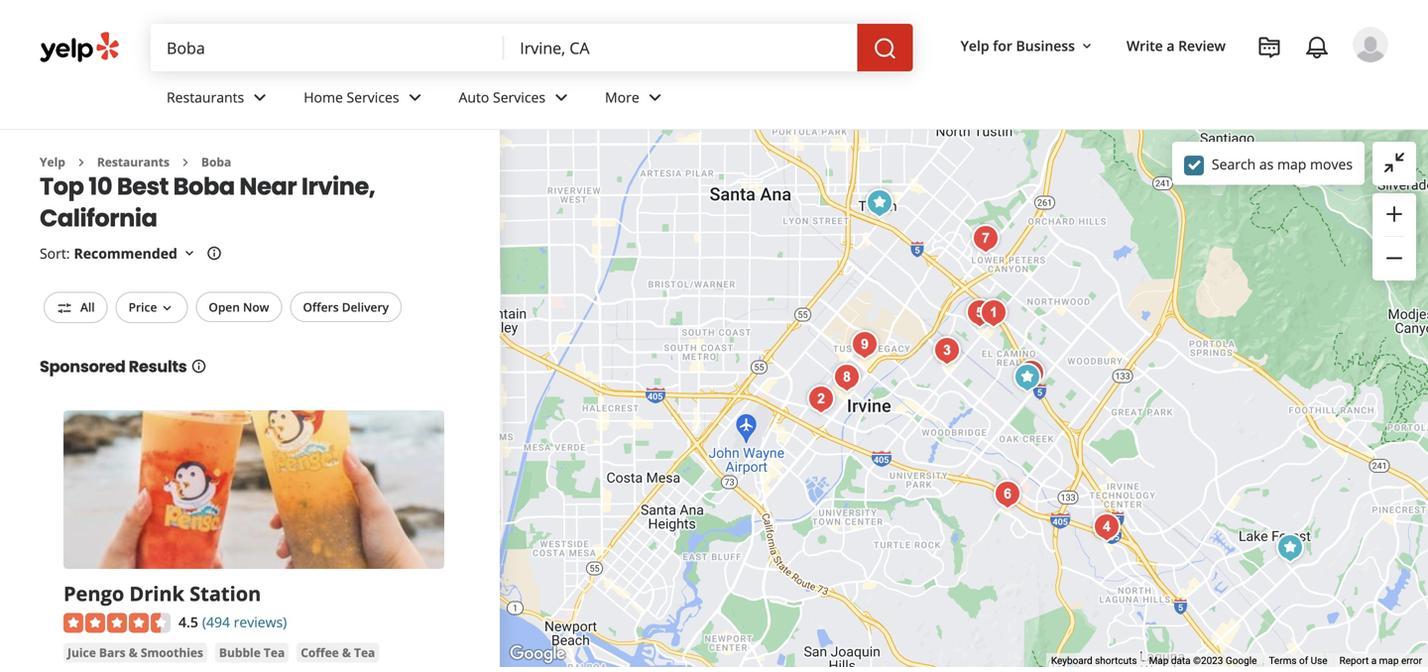 Task type: describe. For each thing, give the bounding box(es) containing it.
juice bars & smoothies button
[[63, 643, 207, 663]]

collapse map image
[[1383, 151, 1407, 175]]

now
[[243, 299, 269, 315]]

4.5 star rating image
[[63, 614, 171, 633]]

auto services
[[459, 88, 546, 107]]

offers delivery button
[[290, 292, 402, 322]]

tp tea irvine image
[[802, 380, 841, 420]]

for
[[993, 36, 1013, 55]]

offers
[[303, 299, 339, 315]]

a for write
[[1167, 36, 1175, 55]]

0 vertical spatial 16 info v2 image
[[206, 246, 222, 262]]

pengo drink station link
[[63, 580, 261, 608]]

hntea organic tea house - tustin image
[[860, 184, 900, 223]]

24 chevron down v2 image for home services
[[403, 86, 427, 110]]

reviews)
[[234, 613, 287, 632]]

projects image
[[1258, 36, 1282, 60]]

(494 reviews)
[[202, 613, 287, 632]]

super boba image
[[845, 325, 885, 365]]

station
[[190, 580, 261, 608]]

map data ©2023 google
[[1149, 655, 1258, 667]]

sponsored
[[40, 356, 126, 378]]

1 vertical spatial restaurants link
[[97, 154, 170, 170]]

best
[[117, 170, 169, 203]]

smoothies
[[141, 645, 203, 661]]

services for home services
[[347, 88, 399, 107]]

yelp link
[[40, 154, 65, 170]]

data
[[1172, 655, 1191, 667]]

none field near
[[520, 37, 842, 59]]

use
[[1311, 655, 1328, 667]]

report a map error link
[[1340, 655, 1423, 667]]

services for auto services
[[493, 88, 546, 107]]

home
[[304, 88, 343, 107]]

auto services link
[[443, 71, 589, 129]]

bubble tea button
[[215, 643, 289, 663]]

open
[[209, 299, 240, 315]]

report
[[1340, 655, 1369, 667]]

omomo tea shoppe image
[[960, 294, 1000, 333]]

(494
[[202, 613, 230, 632]]

Near text field
[[520, 37, 842, 59]]

4.5 link
[[179, 611, 198, 632]]

shortcuts
[[1095, 655, 1138, 667]]

offers delivery
[[303, 299, 389, 315]]

keyboard
[[1052, 655, 1093, 667]]

error
[[1402, 655, 1423, 667]]

google image
[[505, 642, 570, 668]]

of
[[1300, 655, 1309, 667]]

results
[[129, 356, 187, 378]]

terms
[[1269, 655, 1297, 667]]

16 chevron right v2 image for restaurants
[[73, 155, 89, 170]]

california
[[40, 202, 157, 235]]

boba inside top 10 best boba near irvine, california
[[173, 170, 235, 203]]

juice bars & smoothies
[[67, 645, 203, 661]]

yelp for business button
[[953, 28, 1103, 64]]

report a map error
[[1340, 655, 1423, 667]]

zoom out image
[[1383, 247, 1407, 270]]

pengo drink station image
[[1271, 529, 1311, 569]]

bubble
[[219, 645, 261, 661]]

all button
[[44, 292, 108, 323]]

open now
[[209, 299, 269, 315]]

sunright tea studio - irvine dj image
[[827, 358, 867, 398]]

boba link
[[201, 154, 231, 170]]

price button
[[116, 292, 188, 323]]

none field find
[[167, 37, 488, 59]]

©2023
[[1194, 655, 1224, 667]]

1 vertical spatial restaurants
[[97, 154, 170, 170]]

yelp for yelp link
[[40, 154, 65, 170]]

tea inside button
[[264, 645, 285, 661]]

all
[[80, 299, 95, 315]]

recommended
[[74, 244, 177, 263]]

open now button
[[196, 292, 282, 322]]

review
[[1179, 36, 1226, 55]]

keyboard shortcuts
[[1052, 655, 1138, 667]]

home services link
[[288, 71, 443, 129]]

delivery
[[342, 299, 389, 315]]

search image
[[874, 37, 897, 61]]

sen tea house image
[[1087, 508, 1127, 548]]

write
[[1127, 36, 1163, 55]]

as
[[1260, 155, 1274, 173]]

lollicup image
[[1008, 358, 1048, 398]]



Task type: vqa. For each thing, say whether or not it's contained in the screenshot.
the bottom Outdoor
no



Task type: locate. For each thing, give the bounding box(es) containing it.
16 chevron down v2 image for yelp for business
[[1079, 38, 1095, 54]]

bengong's tea image
[[966, 219, 1006, 259]]

boba left near
[[201, 154, 231, 170]]

business
[[1016, 36, 1075, 55]]

none field up 'more' link
[[520, 37, 842, 59]]

juice
[[67, 645, 96, 661]]

coffee
[[301, 645, 339, 661]]

1 horizontal spatial tea
[[354, 645, 375, 661]]

yelp
[[961, 36, 990, 55], [40, 154, 65, 170]]

1 vertical spatial 16 info v2 image
[[191, 358, 207, 374]]

2 24 chevron down v2 image from the left
[[550, 86, 573, 110]]

restaurants up 'california'
[[97, 154, 170, 170]]

1 horizontal spatial 24 chevron down v2 image
[[644, 86, 667, 110]]

bars
[[99, 645, 126, 661]]

1 vertical spatial 16 chevron down v2 image
[[181, 246, 197, 262]]

tea maru - housemade boba image
[[988, 475, 1028, 515]]

yelp inside yelp for business button
[[961, 36, 990, 55]]

near
[[240, 170, 297, 203]]

yelp left 10
[[40, 154, 65, 170]]

juice bars & smoothies link
[[63, 643, 207, 663]]

bubble tea link
[[215, 643, 289, 663]]

map
[[1278, 155, 1307, 173], [1380, 655, 1399, 667]]

0 horizontal spatial &
[[129, 645, 138, 661]]

10
[[89, 170, 112, 203]]

sort:
[[40, 244, 70, 263]]

boba
[[201, 154, 231, 170], [173, 170, 235, 203]]

2 none field from the left
[[520, 37, 842, 59]]

0 horizontal spatial tea
[[264, 645, 285, 661]]

boba right the best
[[173, 170, 235, 203]]

map for moves
[[1278, 155, 1307, 173]]

16 info v2 image down top 10 best boba near irvine, california
[[206, 246, 222, 262]]

recommended button
[[74, 244, 197, 263]]

0 vertical spatial a
[[1167, 36, 1175, 55]]

tea
[[264, 645, 285, 661], [354, 645, 375, 661]]

restaurants
[[167, 88, 244, 107], [97, 154, 170, 170]]

0 vertical spatial yelp
[[961, 36, 990, 55]]

user actions element
[[945, 25, 1417, 147]]

24 chevron down v2 image inside the home services 'link'
[[403, 86, 427, 110]]

24 chevron down v2 image
[[403, 86, 427, 110], [550, 86, 573, 110]]

terms of use
[[1269, 655, 1328, 667]]

1 none field from the left
[[167, 37, 488, 59]]

coffee & tea link
[[297, 643, 379, 663]]

map region
[[261, 14, 1429, 668]]

1 horizontal spatial map
[[1380, 655, 1399, 667]]

24 chevron down v2 image for auto services
[[550, 86, 573, 110]]

None field
[[167, 37, 488, 59], [520, 37, 842, 59]]

yelp for yelp for business
[[961, 36, 990, 55]]

16 info v2 image right results
[[191, 358, 207, 374]]

24 chevron down v2 image
[[248, 86, 272, 110], [644, 86, 667, 110]]

2 & from the left
[[342, 645, 351, 661]]

Find text field
[[167, 37, 488, 59]]

& right bars
[[129, 645, 138, 661]]

None search field
[[151, 24, 917, 71]]

16 chevron down v2 image
[[1079, 38, 1095, 54], [181, 246, 197, 262]]

moves
[[1311, 155, 1353, 173]]

search as map moves
[[1212, 155, 1353, 173]]

0 horizontal spatial 24 chevron down v2 image
[[403, 86, 427, 110]]

16 chevron right v2 image for boba
[[178, 155, 193, 170]]

business categories element
[[151, 71, 1389, 129]]

services right auto
[[493, 88, 546, 107]]

pengo
[[63, 580, 124, 608]]

write a review
[[1127, 36, 1226, 55]]

2 24 chevron down v2 image from the left
[[644, 86, 667, 110]]

1 horizontal spatial 24 chevron down v2 image
[[550, 86, 573, 110]]

group
[[1373, 193, 1417, 281]]

write a review link
[[1119, 28, 1234, 63]]

services
[[347, 88, 399, 107], [493, 88, 546, 107]]

map right as
[[1278, 155, 1307, 173]]

more
[[605, 88, 640, 107]]

more link
[[589, 71, 683, 129]]

1 horizontal spatial a
[[1372, 655, 1377, 667]]

16 chevron right v2 image left boba link at the top of the page
[[178, 155, 193, 170]]

notifications image
[[1306, 36, 1329, 60]]

1 24 chevron down v2 image from the left
[[403, 86, 427, 110]]

restaurants up boba link at the top of the page
[[167, 88, 244, 107]]

top 10 best boba near irvine, california
[[40, 170, 375, 235]]

16 chevron down v2 image inside yelp for business button
[[1079, 38, 1095, 54]]

sponsored results
[[40, 356, 187, 378]]

16 chevron down v2 image down top 10 best boba near irvine, california
[[181, 246, 197, 262]]

24 chevron down v2 image left home
[[248, 86, 272, 110]]

tea right coffee
[[354, 645, 375, 661]]

top
[[40, 170, 84, 203]]

0 horizontal spatial 24 chevron down v2 image
[[248, 86, 272, 110]]

16 chevron down v2 image right business
[[1079, 38, 1095, 54]]

bob b. image
[[1353, 27, 1389, 63]]

price
[[129, 299, 157, 315]]

& right coffee
[[342, 645, 351, 661]]

coffee & tea
[[301, 645, 375, 661]]

1 horizontal spatial &
[[342, 645, 351, 661]]

0 vertical spatial 16 chevron down v2 image
[[1079, 38, 1095, 54]]

orobae image
[[974, 294, 1014, 333]]

drink
[[129, 580, 184, 608]]

24 chevron down v2 image inside 'more' link
[[644, 86, 667, 110]]

zoom in image
[[1383, 202, 1407, 226]]

24 chevron down v2 image inside auto services link
[[550, 86, 573, 110]]

1 vertical spatial a
[[1372, 655, 1377, 667]]

0 horizontal spatial none field
[[167, 37, 488, 59]]

16 chevron right v2 image right yelp link
[[73, 155, 89, 170]]

16 filter v2 image
[[57, 300, 72, 316]]

16 chevron down v2 image for recommended
[[181, 246, 197, 262]]

keyboard shortcuts button
[[1052, 654, 1138, 668]]

tea inside button
[[354, 645, 375, 661]]

restaurants inside restaurants link
[[167, 88, 244, 107]]

terms of use link
[[1269, 655, 1328, 667]]

2 16 chevron right v2 image from the left
[[178, 155, 193, 170]]

yelp for business
[[961, 36, 1075, 55]]

(494 reviews) link
[[202, 611, 287, 632]]

a right the write
[[1167, 36, 1175, 55]]

0 vertical spatial map
[[1278, 155, 1307, 173]]

filters group
[[40, 292, 406, 323]]

restaurants link up 'california'
[[97, 154, 170, 170]]

24 chevron down v2 image left auto
[[403, 86, 427, 110]]

0 horizontal spatial map
[[1278, 155, 1307, 173]]

bubble tea
[[219, 645, 285, 661]]

&
[[129, 645, 138, 661], [342, 645, 351, 661]]

restaurants link up boba link at the top of the page
[[151, 71, 288, 129]]

1 services from the left
[[347, 88, 399, 107]]

1 horizontal spatial 16 chevron right v2 image
[[178, 155, 193, 170]]

1 horizontal spatial none field
[[520, 37, 842, 59]]

services inside the home services 'link'
[[347, 88, 399, 107]]

restaurants link
[[151, 71, 288, 129], [97, 154, 170, 170]]

services inside auto services link
[[493, 88, 546, 107]]

auto
[[459, 88, 490, 107]]

search
[[1212, 155, 1256, 173]]

google
[[1226, 655, 1258, 667]]

2 tea from the left
[[354, 645, 375, 661]]

2 services from the left
[[493, 88, 546, 107]]

coffee & tea button
[[297, 643, 379, 663]]

24 chevron down v2 image for restaurants
[[248, 86, 272, 110]]

1 tea from the left
[[264, 645, 285, 661]]

24 chevron down v2 image for more
[[644, 86, 667, 110]]

services right home
[[347, 88, 399, 107]]

junbi - irvine image
[[928, 331, 967, 371]]

24 chevron down v2 image right more
[[644, 86, 667, 110]]

1 horizontal spatial yelp
[[961, 36, 990, 55]]

4.5
[[179, 613, 198, 632]]

0 vertical spatial restaurants link
[[151, 71, 288, 129]]

0 horizontal spatial services
[[347, 88, 399, 107]]

1 16 chevron right v2 image from the left
[[73, 155, 89, 170]]

1 24 chevron down v2 image from the left
[[248, 86, 272, 110]]

0 horizontal spatial 16 chevron down v2 image
[[181, 246, 197, 262]]

none field up home
[[167, 37, 488, 59]]

0 vertical spatial restaurants
[[167, 88, 244, 107]]

16 info v2 image
[[206, 246, 222, 262], [191, 358, 207, 374]]

a right report
[[1372, 655, 1377, 667]]

irvine,
[[302, 170, 375, 203]]

yelp left 'for'
[[961, 36, 990, 55]]

a for report
[[1372, 655, 1377, 667]]

16 chevron down v2 image
[[159, 300, 175, 316]]

pengo drink station
[[63, 580, 261, 608]]

0 horizontal spatial 16 chevron right v2 image
[[73, 155, 89, 170]]

yifang fruit tea image
[[1012, 354, 1052, 394]]

1 & from the left
[[129, 645, 138, 661]]

a
[[1167, 36, 1175, 55], [1372, 655, 1377, 667]]

map for error
[[1380, 655, 1399, 667]]

1 vertical spatial yelp
[[40, 154, 65, 170]]

map
[[1149, 655, 1169, 667]]

24 chevron down v2 image right auto services at top
[[550, 86, 573, 110]]

home services
[[304, 88, 399, 107]]

0 horizontal spatial yelp
[[40, 154, 65, 170]]

1 horizontal spatial 16 chevron down v2 image
[[1079, 38, 1095, 54]]

1 vertical spatial map
[[1380, 655, 1399, 667]]

0 horizontal spatial a
[[1167, 36, 1175, 55]]

16 chevron right v2 image
[[73, 155, 89, 170], [178, 155, 193, 170]]

map left error
[[1380, 655, 1399, 667]]

16 chevron down v2 image inside recommended dropdown button
[[181, 246, 197, 262]]

1 horizontal spatial services
[[493, 88, 546, 107]]

tea down reviews)
[[264, 645, 285, 661]]



